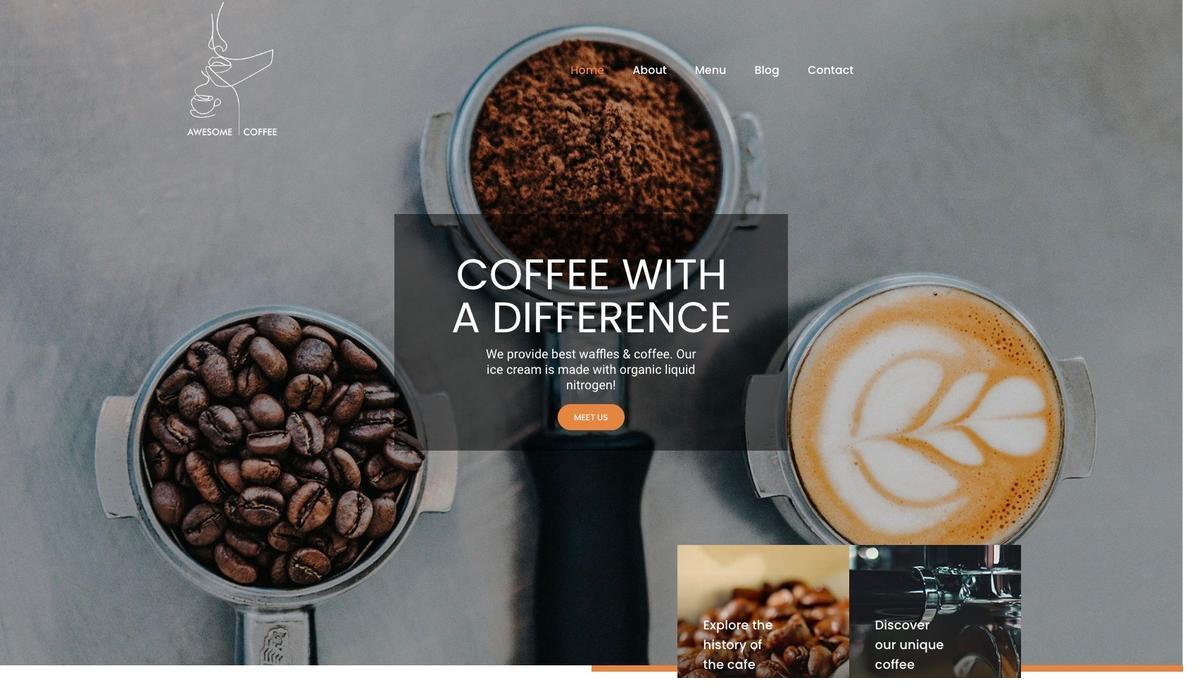 Task type: describe. For each thing, give the bounding box(es) containing it.
home_coffee2_pic15 image
[[0, 666, 1184, 672]]

png logo image
[[185, 0, 281, 141]]



Task type: vqa. For each thing, say whether or not it's contained in the screenshot.
the rightmost clock icon
no



